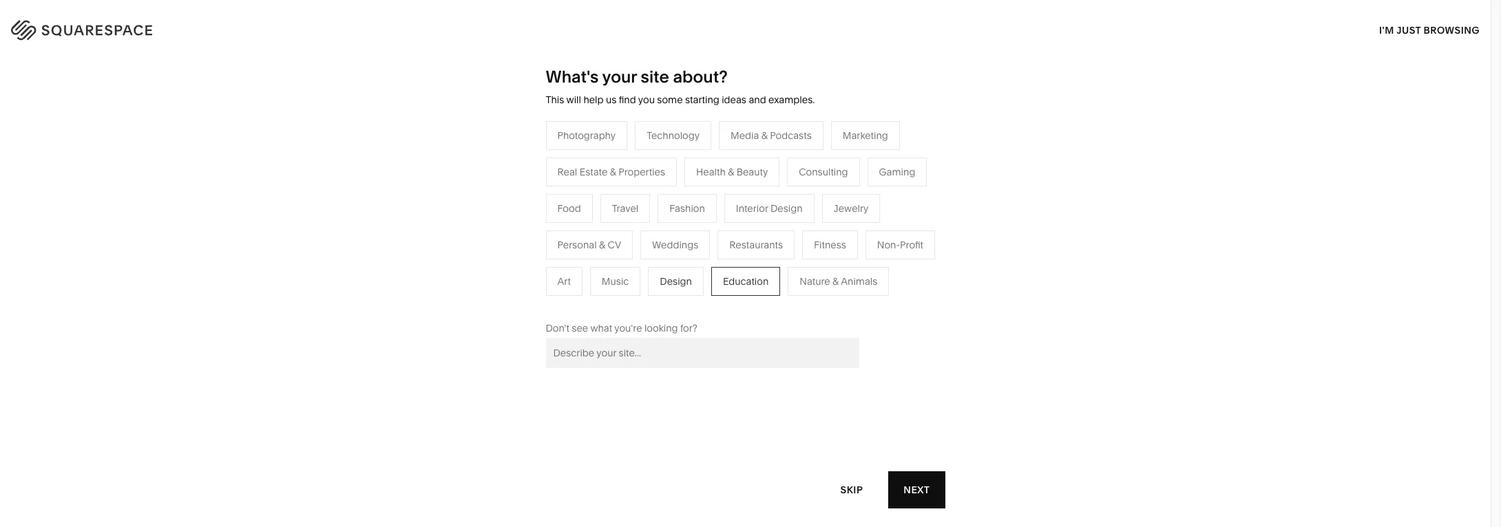 Task type: locate. For each thing, give the bounding box(es) containing it.
consulting
[[799, 166, 848, 178]]

0 vertical spatial media & podcasts
[[731, 129, 812, 142]]

ideas
[[722, 94, 746, 106]]

1 vertical spatial media & podcasts
[[590, 233, 671, 245]]

nature & animals inside option
[[800, 275, 878, 288]]

what's
[[546, 67, 599, 87]]

examples.
[[768, 94, 815, 106]]

travel inside "radio"
[[612, 202, 639, 215]]

just
[[1397, 24, 1421, 36]]

0 vertical spatial real
[[557, 166, 577, 178]]

restaurants
[[590, 212, 643, 224], [729, 239, 783, 251]]

animals down the fitness option
[[841, 275, 878, 288]]

Interior Design radio
[[724, 194, 814, 223]]

fitness down interior on the top of page
[[735, 233, 767, 245]]

and
[[749, 94, 766, 106]]

i'm just browsing link
[[1379, 11, 1480, 49]]

weddings inside radio
[[652, 239, 698, 251]]

community & non-profits
[[445, 253, 560, 266]]

profit
[[900, 239, 923, 251]]

nature & animals down the fitness option
[[800, 275, 878, 288]]

0 horizontal spatial real
[[557, 166, 577, 178]]

fitness up the nature & animals option
[[814, 239, 846, 251]]

weddings
[[652, 239, 698, 251], [590, 274, 636, 286]]

real estate & properties down weddings link
[[590, 295, 698, 307]]

estate inside option
[[580, 166, 608, 178]]

education
[[723, 275, 769, 288]]

real down music
[[590, 295, 610, 307]]

0 horizontal spatial weddings
[[590, 274, 636, 286]]

profits
[[531, 253, 560, 266]]

home
[[735, 191, 763, 204]]

properties up the travel "radio"
[[619, 166, 665, 178]]

0 horizontal spatial nature
[[735, 212, 766, 224]]

Weddings radio
[[640, 231, 710, 259]]

help
[[583, 94, 604, 106]]

non- right "community"
[[508, 253, 531, 266]]

Travel radio
[[600, 194, 650, 223]]

don't see what you're looking for?
[[546, 322, 697, 335]]

1 horizontal spatial fitness
[[814, 239, 846, 251]]

0 vertical spatial non-
[[877, 239, 900, 251]]

travel link
[[590, 191, 630, 204]]

weddings link
[[590, 274, 650, 286]]

interior design
[[736, 202, 803, 215]]

1 vertical spatial restaurants
[[729, 239, 783, 251]]

media
[[731, 129, 759, 142], [590, 233, 618, 245]]

0 vertical spatial animals
[[776, 212, 813, 224]]

photography
[[557, 129, 616, 142]]

0 vertical spatial weddings
[[652, 239, 698, 251]]

media & podcasts down and
[[731, 129, 812, 142]]

weddings down events link
[[590, 274, 636, 286]]

& left cv
[[599, 239, 605, 251]]

marketing
[[843, 129, 888, 142]]

find
[[619, 94, 636, 106]]

real up food
[[557, 166, 577, 178]]

1 horizontal spatial animals
[[841, 275, 878, 288]]

& inside option
[[610, 166, 616, 178]]

Fashion radio
[[658, 194, 717, 223]]

1 horizontal spatial media & podcasts
[[731, 129, 812, 142]]

estate up travel link
[[580, 166, 608, 178]]

0 vertical spatial restaurants
[[590, 212, 643, 224]]

nature down home
[[735, 212, 766, 224]]

non- down jewelry option
[[877, 239, 900, 251]]

media up events
[[590, 233, 618, 245]]

podcasts down restaurants link at the top of page
[[629, 233, 671, 245]]

restaurants down travel link
[[590, 212, 643, 224]]

skip
[[840, 484, 863, 496]]

restaurants down nature & animals 'link' at top
[[729, 239, 783, 251]]

1 horizontal spatial media
[[731, 129, 759, 142]]

squarespace logo image
[[28, 17, 180, 39]]

0 horizontal spatial estate
[[580, 166, 608, 178]]

1 horizontal spatial weddings
[[652, 239, 698, 251]]

log
[[1438, 21, 1460, 34]]

next button
[[888, 472, 945, 509]]

animals down decor
[[776, 212, 813, 224]]

& up 'looking'
[[642, 295, 649, 307]]

estate
[[580, 166, 608, 178], [612, 295, 640, 307]]

fitness
[[735, 233, 767, 245], [814, 239, 846, 251]]

community
[[445, 253, 497, 266]]

art
[[557, 275, 571, 288]]

&
[[761, 129, 768, 142], [610, 166, 616, 178], [728, 166, 734, 178], [765, 191, 772, 204], [768, 212, 774, 224], [621, 233, 627, 245], [599, 239, 605, 251], [500, 253, 506, 266], [833, 275, 839, 288], [642, 295, 649, 307]]

1 vertical spatial podcasts
[[629, 233, 671, 245]]

podcasts down examples.
[[770, 129, 812, 142]]

0 horizontal spatial media
[[590, 233, 618, 245]]

design inside radio
[[660, 275, 692, 288]]

what's your site about? this will help us find you some starting ideas and examples.
[[546, 67, 815, 106]]

real
[[557, 166, 577, 178], [590, 295, 610, 307]]

0 vertical spatial properties
[[619, 166, 665, 178]]

0 horizontal spatial animals
[[776, 212, 813, 224]]

& right "community"
[[500, 253, 506, 266]]

media & podcasts inside radio
[[731, 129, 812, 142]]

weddings up design radio
[[652, 239, 698, 251]]

real estate & properties
[[557, 166, 665, 178], [590, 295, 698, 307]]

design inside 'option'
[[771, 202, 803, 215]]

what
[[590, 322, 612, 335]]

Food radio
[[546, 194, 593, 223]]

media & podcasts down restaurants link at the top of page
[[590, 233, 671, 245]]

0 vertical spatial media
[[731, 129, 759, 142]]

0 horizontal spatial non-
[[508, 253, 531, 266]]

design
[[771, 202, 803, 215], [660, 275, 692, 288]]

0 horizontal spatial media & podcasts
[[590, 233, 671, 245]]

0 horizontal spatial design
[[660, 275, 692, 288]]

0 vertical spatial real estate & properties
[[557, 166, 665, 178]]

squarespace logo link
[[28, 17, 317, 39]]

Nature & Animals radio
[[788, 267, 889, 296]]

1 horizontal spatial estate
[[612, 295, 640, 307]]

nature
[[735, 212, 766, 224], [800, 275, 830, 288]]

real inside option
[[557, 166, 577, 178]]

estate down weddings link
[[612, 295, 640, 307]]

you're
[[614, 322, 642, 335]]

1 vertical spatial properties
[[651, 295, 698, 307]]

1 vertical spatial nature
[[800, 275, 830, 288]]

1 horizontal spatial non-
[[877, 239, 900, 251]]

1 horizontal spatial restaurants
[[729, 239, 783, 251]]

non-
[[877, 239, 900, 251], [508, 253, 531, 266]]

real estate & properties link
[[590, 295, 711, 307]]

non-profit
[[877, 239, 923, 251]]

1 vertical spatial real
[[590, 295, 610, 307]]

0 vertical spatial design
[[771, 202, 803, 215]]

animals
[[776, 212, 813, 224], [841, 275, 878, 288]]

1 horizontal spatial podcasts
[[770, 129, 812, 142]]

1 vertical spatial nature & animals
[[800, 275, 878, 288]]

media inside media & podcasts radio
[[731, 129, 759, 142]]

0 vertical spatial nature
[[735, 212, 766, 224]]

media & podcasts
[[731, 129, 812, 142], [590, 233, 671, 245]]

1 horizontal spatial real
[[590, 295, 610, 307]]

your
[[602, 67, 637, 87]]

travel up media & podcasts link at the left top of page
[[612, 202, 639, 215]]

0 vertical spatial podcasts
[[770, 129, 812, 142]]

podcasts
[[770, 129, 812, 142], [629, 233, 671, 245]]

0 vertical spatial estate
[[580, 166, 608, 178]]

properties up 'looking'
[[651, 295, 698, 307]]

1 vertical spatial design
[[660, 275, 692, 288]]

properties
[[619, 166, 665, 178], [651, 295, 698, 307]]

1 horizontal spatial nature
[[800, 275, 830, 288]]

health
[[696, 166, 726, 178]]

nature & animals
[[735, 212, 813, 224], [800, 275, 878, 288]]

restaurants inside option
[[729, 239, 783, 251]]

real estate & properties inside option
[[557, 166, 665, 178]]

travel
[[590, 191, 616, 204], [612, 202, 639, 215]]

media up beauty
[[731, 129, 759, 142]]

gaming
[[879, 166, 915, 178]]

& down and
[[761, 129, 768, 142]]

1 horizontal spatial design
[[771, 202, 803, 215]]

& up travel link
[[610, 166, 616, 178]]

real estate & properties up travel link
[[557, 166, 665, 178]]

nature down the fitness option
[[800, 275, 830, 288]]

properties inside option
[[619, 166, 665, 178]]

nature & animals link
[[735, 212, 827, 224]]

nature & animals down home & decor link
[[735, 212, 813, 224]]

1 vertical spatial animals
[[841, 275, 878, 288]]

& inside radio
[[599, 239, 605, 251]]



Task type: describe. For each thing, give the bounding box(es) containing it.
degraw element
[[561, 471, 930, 527]]

1 vertical spatial real estate & properties
[[590, 295, 698, 307]]

1 vertical spatial estate
[[612, 295, 640, 307]]

& down home & decor
[[768, 212, 774, 224]]

you
[[638, 94, 655, 106]]

Education radio
[[711, 267, 780, 296]]

Art radio
[[546, 267, 582, 296]]

for?
[[680, 322, 697, 335]]

browsing
[[1424, 24, 1480, 36]]

events
[[590, 253, 620, 266]]

will
[[566, 94, 581, 106]]

Photography radio
[[546, 121, 627, 150]]

some
[[657, 94, 683, 106]]

decor
[[774, 191, 802, 204]]

i'm just browsing
[[1379, 24, 1480, 36]]

Media & Podcasts radio
[[719, 121, 823, 150]]

personal
[[557, 239, 597, 251]]

this
[[546, 94, 564, 106]]

1 vertical spatial media
[[590, 233, 618, 245]]

i'm
[[1379, 24, 1394, 36]]

fashion
[[669, 202, 705, 215]]

fitness link
[[735, 233, 781, 245]]

us
[[606, 94, 616, 106]]

0 horizontal spatial fitness
[[735, 233, 767, 245]]

about?
[[673, 67, 728, 87]]

restaurants link
[[590, 212, 657, 224]]

Jewelry radio
[[822, 194, 880, 223]]

non- inside option
[[877, 239, 900, 251]]

& down restaurants link at the top of page
[[621, 233, 627, 245]]

Consulting radio
[[787, 158, 860, 186]]

animals inside option
[[841, 275, 878, 288]]

Real Estate & Properties radio
[[546, 158, 677, 186]]

0 vertical spatial nature & animals
[[735, 212, 813, 224]]

cv
[[608, 239, 621, 251]]

starting
[[685, 94, 719, 106]]

Marketing radio
[[831, 121, 900, 150]]

skip button
[[825, 471, 878, 509]]

music
[[602, 275, 629, 288]]

Fitness radio
[[802, 231, 858, 259]]

Design radio
[[648, 267, 704, 296]]

fitness inside option
[[814, 239, 846, 251]]

Restaurants radio
[[718, 231, 795, 259]]

log             in link
[[1438, 21, 1474, 34]]

home & decor
[[735, 191, 802, 204]]

in
[[1463, 21, 1474, 34]]

0 horizontal spatial restaurants
[[590, 212, 643, 224]]

Music radio
[[590, 267, 641, 296]]

Don't see what you're looking for? field
[[546, 338, 859, 368]]

travel down 'real estate & properties' option at top
[[590, 191, 616, 204]]

jewelry
[[834, 202, 869, 215]]

personal & cv
[[557, 239, 621, 251]]

technology
[[647, 129, 700, 142]]

community & non-profits link
[[445, 253, 573, 266]]

Non-Profit radio
[[865, 231, 935, 259]]

Technology radio
[[635, 121, 711, 150]]

health & beauty
[[696, 166, 768, 178]]

home & decor link
[[735, 191, 816, 204]]

food
[[557, 202, 581, 215]]

1 vertical spatial weddings
[[590, 274, 636, 286]]

podcasts inside radio
[[770, 129, 812, 142]]

& inside radio
[[761, 129, 768, 142]]

degraw image
[[561, 471, 930, 527]]

& down the fitness option
[[833, 275, 839, 288]]

log             in
[[1438, 21, 1474, 34]]

don't
[[546, 322, 569, 335]]

Gaming radio
[[867, 158, 927, 186]]

events link
[[590, 253, 634, 266]]

& right home
[[765, 191, 772, 204]]

& right the health
[[728, 166, 734, 178]]

beauty
[[737, 166, 768, 178]]

see
[[572, 322, 588, 335]]

next
[[904, 484, 930, 496]]

looking
[[644, 322, 678, 335]]

Health & Beauty radio
[[684, 158, 780, 186]]

0 horizontal spatial podcasts
[[629, 233, 671, 245]]

nature inside option
[[800, 275, 830, 288]]

1 vertical spatial non-
[[508, 253, 531, 266]]

media & podcasts link
[[590, 233, 685, 245]]

interior
[[736, 202, 768, 215]]

Personal & CV radio
[[546, 231, 633, 259]]

site
[[641, 67, 669, 87]]



Task type: vqa. For each thing, say whether or not it's contained in the screenshot.
rightmost "Animals"
yes



